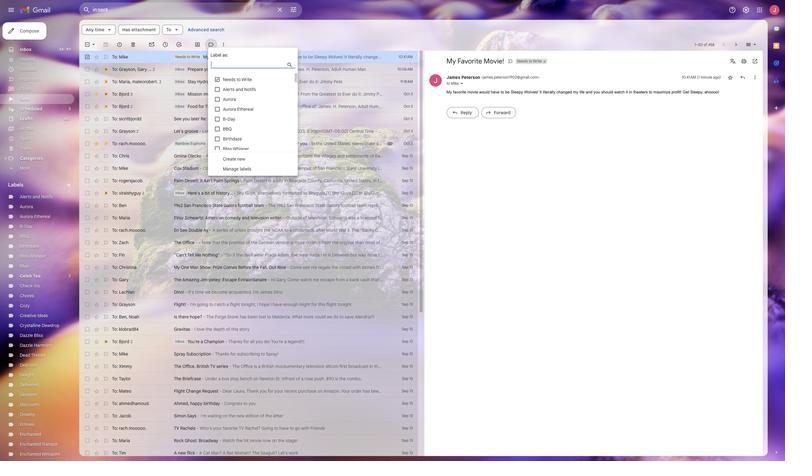 Task type: describe. For each thing, give the bounding box(es) containing it.
broadway
[[199, 439, 219, 444]]

0 vertical spatial have
[[491, 90, 500, 95]]

0 vertical spatial man
[[358, 67, 366, 72]]

1 horizontal spatial watch
[[615, 90, 626, 95]]

30 row from the top
[[79, 410, 418, 423]]

0 vertical spatial movie
[[468, 90, 479, 95]]

the right love
[[206, 327, 212, 333]]

sep for ahmed, happy birthday - congrats to you
[[402, 402, 409, 406]]

oct 3 for inbox food for thought -
[[404, 104, 413, 109]]

rogersjacob.
[[119, 178, 144, 184]]

sep 13 for spray subscription - thanks for subscribing to spray!
[[402, 352, 413, 357]]

rainbow for rainbow euphoria
[[175, 141, 190, 146]]

2 inside labels navigation
[[69, 274, 71, 279]]

0 horizontal spatial food
[[188, 104, 198, 109]]

is down create
[[229, 166, 232, 171]]

a left the "multi-"
[[233, 166, 236, 171]]

1 horizontal spatial time
[[195, 290, 204, 295]]

to: taylor
[[112, 377, 131, 382]]

13 for a new flick - a cat man? a bat woman? the seagull? let's work
[[410, 451, 413, 456]]

more button
[[0, 164, 74, 174]]

creative ideas link
[[20, 313, 48, 319]]

to left show details icon
[[447, 81, 451, 86]]

bjord for mission
[[119, 91, 129, 97]]

12 row from the top
[[79, 187, 418, 200]]

1 row from the top
[[79, 51, 418, 63]]

inbox for stay
[[175, 79, 185, 84]]

20 sep from the top
[[402, 389, 409, 394]]

0 vertical spatial be
[[506, 90, 510, 95]]

story
[[240, 327, 250, 333]]

, for maria
[[130, 79, 131, 84]]

olecko,
[[252, 153, 267, 159]]

blue inside labels navigation
[[20, 264, 28, 269]]

- right flick
[[196, 451, 198, 457]]

of right bit on the top of the page
[[211, 191, 215, 196]]

news
[[409, 129, 419, 134]]

mission
[[188, 91, 203, 97]]

0 vertical spatial birthdaze
[[223, 136, 242, 142]]

20 13 from the top
[[410, 389, 413, 394]]

grayson for 2
[[119, 128, 135, 134]]

you right all
[[256, 339, 263, 345]]

16 sep from the top
[[402, 340, 409, 344]]

1 olecko from the left
[[188, 153, 202, 159]]

1 horizontal spatial it
[[540, 90, 542, 95]]

of right infront
[[296, 377, 300, 382]]

chats
[[20, 86, 31, 92]]

to: gary
[[112, 277, 129, 283]]

- right ay
[[210, 228, 212, 233]]

blue link
[[20, 264, 28, 269]]

any news on the groove? i got a brass band on standby
[[400, 129, 509, 134]]

needs inside the needs to write my favorite movie!
[[175, 55, 186, 59]]

my left 'label' on the left top of page
[[203, 54, 209, 60]]

for up re:
[[199, 104, 204, 109]]

29 row from the top
[[79, 398, 418, 410]]

the left tip!
[[243, 79, 249, 85]]

2 palm from the left
[[214, 178, 224, 184]]

fall,
[[260, 265, 268, 271]]

1 vertical spatial let's
[[279, 451, 288, 457]]

the left german
[[251, 240, 258, 246]]

15 row from the top
[[79, 224, 521, 237]]

i left hope
[[257, 302, 259, 308]]

for down 🎃 icon
[[236, 79, 242, 85]]

13 to: from the top
[[112, 203, 118, 209]]

2 horizontal spatial tv
[[239, 426, 244, 432]]

aurora down aurora link
[[20, 214, 33, 220]]

Search mail text field
[[93, 7, 273, 13]]

0 vertical spatial bbq
[[223, 126, 232, 132]]

woman?
[[235, 451, 251, 457]]

push.
[[315, 377, 325, 382]]

13 for "can't tell me nothing" - "so if the devil wear prada adam, eve wear nada i'm in between but way more fresher"
[[410, 253, 413, 258]]

1 vertical spatial see
[[180, 228, 188, 233]]

3 grayson from the top
[[119, 302, 135, 308]]

11 to: from the top
[[112, 178, 118, 184]]

for up let&#39;s at the left top
[[219, 116, 225, 122]]

new left the edition at the left bottom of page
[[237, 414, 245, 419]]

maria for elroy schwartz: american comedy and television writer.
[[119, 215, 130, 221]]

you left later
[[183, 116, 190, 122]]

apart
[[206, 153, 217, 159]]

bjord for food
[[119, 104, 129, 109]]

the left combo.
[[340, 377, 346, 382]]

16 sep 13 from the top
[[402, 340, 413, 344]]

17 row from the top
[[79, 249, 418, 262]]

9 row from the top
[[79, 150, 528, 162]]

let&#39;s
[[203, 129, 223, 134]]

8 to: from the top
[[112, 141, 118, 147]]

0 vertical spatial has
[[240, 315, 247, 320]]

1 stadium from the left
[[183, 166, 199, 171]]

the left office,
[[174, 364, 182, 370]]

the left original
[[332, 240, 339, 246]]

dazzle for dazzle bliss
[[20, 333, 33, 339]]

peterson
[[462, 75, 481, 80]]

15 to: from the top
[[112, 228, 118, 233]]

1 vertical spatial do
[[334, 315, 339, 320]]

0 vertical spatial francisco
[[327, 166, 346, 171]]

to: bjord 2 for food
[[112, 104, 133, 109]]

of right the depth
[[226, 327, 230, 333]]

0 vertical spatial b-
[[223, 117, 228, 122]]

0 horizontal spatial watch
[[300, 277, 312, 283]]

it inside row
[[200, 178, 203, 184]]

23 row from the top
[[79, 324, 418, 336]]

- left love
[[191, 327, 193, 333]]

2 🎃 image from the left
[[246, 67, 251, 72]]

5 row from the top
[[79, 100, 418, 113]]

advanced search options image
[[288, 3, 300, 16]]

17 to: from the top
[[112, 253, 118, 258]]

0 horizontal spatial tv
[[174, 426, 179, 432]]

1 horizontal spatial movie!
[[484, 57, 505, 65]]

maria for rock ghost: broadway
[[119, 439, 130, 444]]

- left who's
[[197, 426, 199, 432]]

- left note
[[199, 240, 201, 246]]

there
[[242, 141, 253, 147]]

enchanted whispers
[[20, 452, 60, 458]]

enchanted for enchanted tranquil
[[20, 442, 41, 448]]

inbox inside labels navigation
[[20, 47, 32, 52]]

1 horizontal spatial san
[[318, 166, 326, 171]]

24 to: from the top
[[112, 339, 118, 345]]

laura,
[[234, 389, 246, 395]]

write inside the needs to write my favorite movie!
[[191, 55, 200, 59]]

a left cat
[[200, 451, 202, 457]]

0 vertical spatial with
[[395, 277, 403, 283]]

to: fin
[[112, 253, 125, 258]]

prepare your pumpkins!
[[188, 67, 236, 72]]

- up tip!
[[252, 67, 254, 72]]

1 to: mike from the top
[[112, 54, 128, 60]]

1 babki from the left
[[376, 153, 386, 159]]

4 oct 3 from the top
[[404, 129, 413, 134]]

the right that
[[222, 240, 228, 246]]

inbox for food
[[175, 104, 185, 109]]

13 for ahmed, happy birthday - congrats to you
[[410, 402, 413, 406]]

3 oct 3 from the top
[[404, 117, 413, 121]]

to left "save"
[[340, 315, 344, 320]]

television
[[251, 215, 269, 221]]

check-ins
[[20, 284, 40, 289]]

the left letter
[[266, 414, 272, 419]]

26 to: from the top
[[112, 364, 118, 370]]

1 horizontal spatial tv
[[210, 364, 216, 370]]

2 vertical spatial bliss
[[34, 333, 43, 339]]

the right ii.
[[352, 228, 359, 233]]

to right congrats on the left bottom
[[244, 401, 248, 407]]

- right 'office'
[[196, 240, 198, 246]]

32 row from the top
[[79, 435, 418, 448]]

22 sep 13 from the top
[[402, 414, 413, 419]]

rach.mooooo. for tv rachels
[[119, 426, 147, 432]]

1 vertical spatial have
[[273, 302, 282, 308]]

29 to: from the top
[[112, 401, 118, 407]]

sep 13 for "can't tell me nothing" - "so if the devil wear prada adam, eve wear nada i'm in between but way more fresher"
[[402, 253, 413, 258]]

elroy schwartz: american comedy and television writer. -
[[174, 215, 287, 221]]

b- inside labels navigation
[[20, 224, 25, 230]]

0 vertical spatial from
[[255, 67, 265, 72]]

spam
[[20, 136, 31, 142]]

to: rach.mooooo. for en see double ay
[[112, 228, 147, 233]]

1 you're from the left
[[188, 339, 200, 345]]

dewdrop
[[42, 323, 60, 329]]

chores link
[[20, 294, 34, 299]]

3 row from the top
[[79, 76, 418, 88]]

5:30pm(gmt-
[[307, 129, 335, 134]]

for up are
[[455, 228, 461, 233]]

of right town
[[247, 153, 251, 159]]

6 to: from the top
[[112, 116, 118, 122]]

later
[[191, 116, 200, 122]]

14 to: from the top
[[112, 215, 118, 221]]

2 you're from the left
[[271, 339, 283, 345]]

1 to: rach.mooooo. from the top
[[112, 141, 147, 147]]

23 to: from the top
[[112, 327, 118, 333]]

villages
[[322, 153, 336, 159]]

1 horizontal spatial i'm
[[201, 414, 207, 419]]

alerts and notifs inside labels navigation
[[20, 194, 53, 200]]

1 vertical spatial waiting
[[208, 414, 222, 419]]

0 vertical spatial i'm
[[253, 290, 259, 295]]

13 for my one man show: prize comes before the fall, out now -
[[410, 265, 413, 270]]

19 to: from the top
[[112, 277, 118, 283]]

of right the edition at the left bottom of page
[[260, 414, 265, 419]]

1 vertical spatial movie
[[250, 439, 262, 444]]

labels navigation
[[0, 20, 79, 462]]

0 horizontal spatial needs to write
[[223, 77, 252, 82]]

22 row from the top
[[79, 311, 418, 324]]

22 13 from the top
[[410, 414, 413, 419]]

13 for 1962 san francisco state gators football team -
[[410, 203, 413, 208]]

1 vertical spatial gary
[[119, 277, 129, 283]]

comedy
[[225, 215, 241, 221]]

the left hit
[[236, 439, 243, 444]]

dino
[[274, 290, 283, 295]]

0 vertical spatial bliss
[[223, 146, 232, 152]]

escape
[[321, 277, 335, 283]]

dazzle for dazzle harmony
[[20, 343, 33, 349]]

has attachment image
[[387, 141, 393, 147]]

27 to: from the top
[[112, 377, 118, 382]]

18 row from the top
[[79, 262, 418, 274]]

not starred image
[[728, 74, 734, 81]]

13 for rock ghost: broadway - watch the hit movie now on the stage!
[[410, 439, 413, 444]]

0 horizontal spatial from
[[218, 153, 227, 159]]

needs to write inside needs to write button
[[518, 59, 543, 64]]

ahoooo!
[[705, 90, 720, 95]]

check-
[[20, 284, 34, 289]]

to: mike for cox
[[112, 166, 128, 171]]

than
[[356, 240, 365, 246]]

(1
[[698, 75, 701, 80]]

2 2023, from the left
[[295, 129, 306, 134]]

the left next
[[490, 389, 496, 395]]

crystalline dewdrop
[[20, 323, 60, 329]]

the left greatest
[[269, 79, 275, 85]]

sep 13 for en see double ay - a series of crises brought the ncaa to a crossroads after world war ii. the "sanity code" – adopted to establish guidelines for recruiting and financial aid – f
[[402, 228, 413, 233]]

- left "so
[[221, 253, 223, 258]]

advanced search button
[[185, 24, 227, 35]]

has
[[122, 27, 130, 33]]

10:41 am for 10:41 am
[[399, 55, 413, 59]]

champion
[[204, 339, 224, 345]]

enchanted tranquil
[[20, 442, 58, 448]]

26 row from the top
[[79, 361, 418, 373]]

sep 13 for palm desert: it ain't palm springs -
[[402, 179, 413, 183]]

let's groove
[[174, 129, 198, 134]]

your left address
[[450, 389, 459, 395]]

- left it's
[[185, 290, 187, 295]]

4 sep from the top
[[402, 191, 409, 196]]

dear
[[223, 389, 232, 395]]

the left town
[[228, 153, 235, 159]]

delete image
[[130, 42, 136, 48]]

i right hope
[[271, 302, 272, 308]]

9 to: from the top
[[112, 153, 118, 159]]

7 row from the top
[[79, 125, 509, 138]]

2 olecko from the left
[[282, 153, 295, 159]]

1 vertical spatial thanks
[[229, 339, 243, 345]]

to: zach
[[112, 240, 129, 246]]

town
[[236, 153, 246, 159]]

0 horizontal spatial san
[[184, 203, 191, 209]]

a left rose
[[301, 377, 304, 382]]

to: mateo
[[112, 389, 132, 395]]

war
[[339, 228, 347, 233]]

0 horizontal spatial with
[[302, 426, 310, 432]]

sep 13 for the office, british tv series -
[[402, 364, 413, 369]]

more for from
[[295, 240, 305, 246]]

20 row from the top
[[79, 286, 418, 299]]

devil
[[244, 253, 253, 258]]

- right flight!
[[187, 302, 189, 308]]

to: maria , mateorobert. 2
[[112, 79, 161, 84]]

aurora ethereal inside labels navigation
[[20, 214, 50, 220]]

3 inside labels navigation
[[69, 107, 71, 111]]

oleckie,
[[420, 153, 436, 159]]

3 for 6th row
[[411, 117, 413, 121]]

history...
[[216, 191, 233, 196]]

new left car
[[262, 141, 270, 147]]

- down champion
[[212, 352, 214, 357]]

1 palm from the left
[[174, 178, 184, 184]]

gravitas
[[174, 327, 190, 333]]

2 vertical spatial thanks
[[215, 352, 230, 357]]

0 vertical spatial ethereal
[[237, 107, 254, 112]]

2 horizontal spatial –
[[516, 228, 518, 233]]

of right premise
[[246, 240, 250, 246]]

1 horizontal spatial has
[[363, 389, 370, 395]]

scheduled link
[[20, 106, 42, 112]]

1 vertical spatial francisco
[[193, 203, 212, 209]]

on right news
[[420, 129, 425, 134]]

ben for to: ben , noah
[[119, 315, 127, 320]]

could
[[315, 315, 326, 320]]

dino!
[[174, 290, 184, 295]]

bbq link
[[20, 234, 29, 240]]

a right catch
[[227, 302, 229, 308]]

1 horizontal spatial aurora ethereal
[[223, 107, 254, 112]]

sep 13 for my one man show: prize comes before the fall, out now -
[[402, 265, 413, 270]]

in right the university
[[379, 166, 382, 171]]

contains
[[296, 153, 313, 159]]

rainbow for rainbow jubilant
[[210, 141, 224, 146]]

- left under
[[202, 377, 204, 382]]

2 3, from the left
[[291, 129, 294, 134]]

a down rock
[[174, 451, 177, 457]]

theaters
[[634, 90, 649, 95]]

1 2023, from the left
[[250, 129, 261, 134]]

recent
[[285, 389, 297, 395]]

viralshyguy
[[119, 190, 141, 196]]

now
[[278, 265, 286, 271]]

1 3, from the left
[[246, 129, 249, 134]]

minute
[[701, 75, 713, 80]]

james peterson cell
[[447, 75, 540, 80]]

13 for the briefcase - under a bus stop bench on newton st. infront of a rose push. 890 is the combo.
[[410, 377, 413, 382]]

- right says
[[198, 414, 200, 419]]

campus
[[296, 166, 312, 171]]

compose
[[20, 28, 39, 34]]

is right 890
[[335, 377, 339, 382]]

is right version
[[291, 240, 294, 246]]

to right theaters
[[650, 90, 653, 95]]

2 horizontal spatial from
[[336, 277, 345, 283]]

7 to: from the top
[[112, 128, 118, 134]]

stone
[[227, 315, 239, 320]]

1 vertical spatial more
[[368, 253, 378, 258]]

maldenia.
[[272, 315, 291, 320]]

33 row from the top
[[79, 448, 418, 460]]

8 row from the top
[[79, 138, 418, 150]]

22 to: from the top
[[112, 315, 118, 320]]

0 horizontal spatial this
[[231, 327, 239, 333]]

14 row from the top
[[79, 212, 418, 224]]

0 vertical spatial we
[[205, 290, 211, 295]]

28 to: from the top
[[112, 389, 118, 395]]

0 horizontal spatial let's
[[174, 129, 184, 134]]

13 for palm desert: it ain't palm springs -
[[410, 179, 413, 183]]

for down the briefcase - under a bus stop bench on newton st. infront of a rose push. 890 is the combo.
[[268, 389, 274, 395]]

ins
[[34, 284, 40, 289]]

1 horizontal spatial from
[[322, 240, 331, 246]]

0 vertical spatial waiting
[[278, 141, 293, 147]]

sep for dino! - it's time we become acquainted, i'm james dino
[[402, 290, 409, 295]]

my for my one man show: prize comes before the fall, out now -
[[174, 265, 180, 271]]

enchanted for enchanted whispers
[[20, 452, 41, 458]]

characters
[[428, 240, 449, 246]]

13 row from the top
[[79, 200, 418, 212]]

and right life
[[587, 90, 593, 95]]

to: maria for rock
[[112, 439, 130, 444]]

2 babki from the left
[[408, 153, 419, 159]]

whisper inside labels navigation
[[30, 254, 46, 259]]

0 vertical spatial notifs
[[244, 87, 256, 92]]

f
[[519, 228, 521, 233]]

2 row from the top
[[79, 63, 418, 76]]

in left terms
[[497, 240, 501, 246]]

25 to: from the top
[[112, 352, 118, 357]]

1 vertical spatial from
[[258, 79, 268, 85]]

- right hydrated!
[[218, 79, 220, 85]]

3 for 30th row from the bottom
[[411, 92, 413, 96]]

a left champion
[[201, 339, 203, 345]]

mike up to: ximmy
[[119, 352, 128, 357]]

cox stadium - cox stadium is a multi-purpose stadium on the campus of san francisco state university in san francisco, california.[1] tenants[edit] sfsu men's and women's soc
[[174, 166, 524, 171]]

and right men's
[[490, 166, 498, 171]]

1 horizontal spatial –
[[389, 228, 392, 233]]

3 for seventh row from the top
[[411, 129, 413, 134]]

birthdaze inside labels navigation
[[20, 244, 39, 249]]

main menu image
[[7, 6, 15, 14]]

0 vertical spatial james
[[447, 75, 461, 80]]

for down - let&#39;s grooveoct 3, 2023, 4:30pm – oct 3, 2023, 5:30pm(gmt-05:00) central time - chicago
[[294, 141, 299, 147]]

27 row from the top
[[79, 373, 418, 386]]

any for any news on the groove? i got a brass band on standby
[[400, 129, 408, 134]]

the left the forge
[[207, 315, 214, 320]]

new left flick
[[178, 451, 186, 457]]

search mail image
[[81, 4, 92, 15]]

james inside row
[[260, 290, 273, 295]]

25 row from the top
[[79, 348, 418, 361]]

2 to: from the top
[[112, 66, 118, 72]]

20 sep 13 from the top
[[402, 389, 413, 394]]

- right groove
[[199, 129, 201, 134]]

sep 13 for tv rachels - who's your favorite tv rachel? going to have to go with friends
[[402, 426, 413, 431]]

tonight,
[[241, 302, 256, 308]]

2 wear from the left
[[299, 253, 309, 258]]

bliss whisper inside labels navigation
[[20, 254, 46, 259]]

0 vertical spatial alerts
[[223, 87, 235, 92]]

cat
[[203, 451, 210, 457]]

write inside button
[[534, 59, 543, 64]]

combo.
[[347, 377, 362, 382]]

forge
[[215, 315, 226, 320]]

the down congrats on the left bottom
[[229, 414, 236, 419]]

the left groove?
[[426, 129, 433, 134]]

add to tasks image
[[176, 42, 182, 48]]

1 horizontal spatial b-day
[[223, 117, 236, 122]]

4 row from the top
[[79, 88, 418, 100]]

16 row from the top
[[79, 237, 513, 249]]

and down 🎃 icon
[[236, 87, 243, 92]]

the left villages
[[314, 153, 321, 159]]

a left crossroads
[[290, 228, 292, 233]]

more for we
[[304, 315, 314, 320]]

snooze image
[[162, 42, 169, 48]]

1 vertical spatial be
[[420, 389, 425, 395]]

- right hope?
[[204, 315, 206, 320]]

2 vertical spatial have
[[280, 426, 289, 432]]

sep for gmina olecko - apart from the town of olecko, gmina olecko contains the villages and settlements of babki gąseckie, babki oleckie, biała olecka, borawskie, borawskie małe, dąb
[[402, 154, 409, 158]]

- right "now"
[[287, 265, 289, 271]]

sep for gravitas - i love the depth of this story
[[402, 327, 409, 332]]

0 horizontal spatial thought
[[205, 104, 222, 109]]

to: sicritbjordd
[[112, 116, 141, 122]]

original
[[340, 240, 355, 246]]

12 to: from the top
[[112, 190, 118, 196]]

19 row from the top
[[79, 274, 418, 286]]

22 sep from the top
[[402, 414, 409, 419]]

1 horizontal spatial needs
[[223, 77, 236, 82]]

0 horizontal spatial been
[[248, 315, 258, 320]]

1 horizontal spatial been
[[371, 389, 381, 395]]

delivered link
[[20, 383, 38, 388]]

inbox left prepare
[[175, 67, 185, 72]]

sep 13 for elroy schwartz: american comedy and television writer. -
[[402, 216, 413, 220]]

- right history...
[[234, 191, 236, 196]]

do!
[[264, 339, 270, 345]]

0 horizontal spatial movie!
[[227, 54, 240, 60]]

the left "other" on the bottom of the page
[[382, 240, 388, 246]]

day inside labels navigation
[[25, 224, 32, 230]]

1 rach.mooooo. from the top
[[119, 141, 147, 147]]

1 vertical spatial bliss
[[20, 254, 29, 259]]

małe,
[[507, 153, 519, 159]]

to: chris
[[112, 153, 129, 159]]

0 horizontal spatial favorite
[[210, 54, 226, 60]]

2 inside 'to: viralshyguy 2'
[[142, 191, 144, 196]]

labels heading
[[8, 182, 66, 188]]

- left apart
[[203, 153, 205, 159]]

1 horizontal spatial thought
[[226, 116, 242, 122]]

1 horizontal spatial day
[[228, 117, 236, 122]]

13 for tv rachels - who's your favorite tv rachel? going to have to go with friends
[[410, 426, 413, 431]]

flight!
[[174, 302, 186, 308]]

on right now
[[272, 439, 277, 444]]

aurora down impossible:
[[223, 107, 236, 112]]

the left campus
[[289, 166, 295, 171]]

31 to: from the top
[[112, 426, 118, 432]]

1 horizontal spatial favorite
[[458, 57, 483, 65]]

will
[[412, 389, 419, 395]]

1 series from the top
[[217, 228, 228, 233]]

- right champion
[[226, 339, 228, 345]]

0 horizontal spatial state
[[213, 203, 223, 209]]

3 for 26th row from the bottom of the my favorite movie! main content
[[411, 141, 413, 146]]

clear search image
[[274, 3, 286, 16]]

gmina olecko - apart from the town of olecko, gmina olecko contains the villages and settlements of babki gąseckie, babki oleckie, biała olecka, borawskie, borawskie małe, dąb
[[174, 153, 528, 159]]

st.
[[276, 377, 281, 382]]

attachment
[[132, 27, 156, 33]]

archive image
[[103, 42, 109, 48]]

office,
[[183, 364, 196, 370]]

tenants[edit]
[[438, 166, 465, 171]]

of up the university
[[370, 153, 374, 159]]

24 row from the top
[[79, 336, 418, 348]]

the up flight
[[174, 377, 182, 382]]



Task type: locate. For each thing, give the bounding box(es) containing it.
1 horizontal spatial b-
[[223, 117, 228, 122]]

tab list
[[769, 20, 786, 439]]

24 sep from the top
[[402, 439, 409, 444]]

sep for the amazing jim-petey: escape extraordanaire - hi gary, come watch me escape from a bank vault that's filling with sand
[[402, 278, 409, 282]]

0 horizontal spatial –
[[279, 129, 281, 134]]

enchanted down enchanted tranquil link
[[20, 452, 41, 458]]

sep for the office, british tv series -
[[402, 364, 409, 369]]

1 oct 3 from the top
[[404, 92, 413, 96]]

2 cox from the left
[[203, 166, 211, 171]]

0 horizontal spatial 3,
[[246, 129, 249, 134]]

francisco down inbox here's a bit of history... -
[[193, 203, 212, 209]]

- down spray subscription - thanks for subscribing to spray! on the bottom left
[[230, 364, 232, 370]]

springs
[[225, 178, 239, 184]]

code"
[[376, 228, 388, 233]]

thanks down the story
[[229, 339, 243, 345]]

man right human
[[358, 67, 366, 72]]

0 horizontal spatial bbq
[[20, 234, 29, 240]]

1 vertical spatial bjord
[[119, 104, 129, 109]]

sep for en see double ay - a series of crises brought the ncaa to a crossroads after world war ii. the "sanity code" – adopted to establish guidelines for recruiting and financial aid – f
[[402, 228, 409, 233]]

to: klobrad84
[[112, 327, 139, 333]]

13 for en see double ay - a series of crises brought the ncaa to a crossroads after world war ii. the "sanity code" – adopted to establish guidelines for recruiting and financial aid – f
[[410, 228, 413, 233]]

to: maria for elroy
[[112, 215, 130, 221]]

row up the tv rachels - who's your favorite tv rachel? going to have to go with friends on the bottom of page
[[79, 410, 418, 423]]

to: down to: sicritbjordd
[[112, 128, 118, 134]]

sep 13 for rock ghost: broadway - watch the hit movie now on the stage!
[[402, 439, 413, 444]]

13 for spray subscription - thanks for subscribing to spray!
[[410, 352, 413, 357]]

1 cox from the left
[[174, 166, 182, 171]]

life
[[580, 90, 585, 95]]

1 horizontal spatial flight
[[327, 302, 337, 308]]

2 horizontal spatial bliss
[[223, 146, 232, 152]]

sep 13
[[402, 154, 413, 158], [402, 166, 413, 171], [402, 179, 413, 183], [402, 191, 413, 196], [402, 203, 413, 208], [402, 216, 413, 220], [402, 228, 413, 233], [402, 241, 413, 245], [402, 253, 413, 258], [402, 265, 413, 270], [402, 278, 413, 282], [402, 290, 413, 295], [402, 302, 413, 307], [402, 315, 413, 320], [402, 327, 413, 332], [402, 340, 413, 344], [402, 352, 413, 357], [402, 364, 413, 369], [402, 377, 413, 382], [402, 389, 413, 394], [402, 402, 413, 406], [402, 414, 413, 419], [402, 426, 413, 431], [402, 439, 413, 444], [402, 451, 413, 456]]

show details image
[[461, 82, 464, 86]]

bliss down crystalline dewdrop link
[[34, 333, 43, 339]]

a left bank
[[346, 277, 349, 283]]

0 vertical spatial more
[[295, 240, 305, 246]]

11 row from the top
[[79, 175, 418, 187]]

0 horizontal spatial bliss whisper
[[20, 254, 46, 259]]

2 inside to: maria , mateorobert. 2
[[159, 79, 161, 84]]

to down 🎃 icon
[[237, 77, 241, 82]]

grayson down to: sicritbjordd
[[119, 128, 135, 134]]

1 horizontal spatial wear
[[299, 253, 309, 258]]

grayson up to: maria , mateorobert. 2
[[119, 66, 135, 72]]

3 13 from the top
[[410, 179, 413, 183]]

any down search mail icon
[[86, 27, 94, 33]]

1 maria from the top
[[119, 79, 130, 84]]

1 horizontal spatial bbq
[[223, 126, 232, 132]]

on left "amazon."
[[318, 389, 323, 395]]

None search field
[[79, 2, 302, 17]]

mark
[[237, 91, 247, 97]]

0 horizontal spatial man
[[190, 265, 199, 271]]

31 row from the top
[[79, 423, 418, 435]]

0 vertical spatial enchanted
[[20, 432, 41, 438]]

1 wear from the left
[[254, 253, 264, 258]]

babki
[[376, 153, 386, 159], [408, 153, 419, 159]]

23 sep from the top
[[402, 426, 409, 431]]

gmina down car
[[268, 153, 281, 159]]

enchanted for enchanted link
[[20, 432, 41, 438]]

sep for a new flick - a cat man? a bat woman? the seagull? let's work
[[402, 451, 409, 456]]

sep for spray subscription - thanks for subscribing to spray!
[[402, 352, 409, 357]]

inbox for mission
[[175, 92, 185, 96]]

0 horizontal spatial it
[[200, 178, 203, 184]]

sep for cox stadium - cox stadium is a multi-purpose stadium on the campus of san francisco state university in san francisco, california.[1] tenants[edit] sfsu men's and women's soc
[[402, 166, 409, 171]]

1 vertical spatial aurora ethereal
[[20, 214, 50, 220]]

i'm right says
[[201, 414, 207, 419]]

sep 13 for the amazing jim-petey: escape extraordanaire - hi gary, come watch me escape from a bank vault that's filling with sand
[[402, 278, 413, 282]]

to inside the needs to write my favorite movie!
[[187, 55, 191, 59]]

2 to: bjord 2 from the top
[[112, 339, 133, 345]]

notifs inside labels navigation
[[41, 194, 53, 200]]

blue inside my favorite movie! main content
[[227, 91, 236, 97]]

needs to write my favorite movie!
[[175, 54, 240, 60]]

settings image
[[743, 6, 751, 14]]

0 vertical spatial dazzle
[[20, 333, 33, 339]]

4 to: from the top
[[112, 91, 118, 97]]

see up let's groove
[[174, 116, 182, 122]]

, up to: maria , mateorobert. 2
[[135, 66, 137, 72]]

, down to: grayson , gary ... 2
[[130, 79, 131, 84]]

1 horizontal spatial favorite
[[454, 90, 467, 95]]

13 for dino! - it's time we become acquainted, i'm james dino
[[410, 290, 413, 295]]

0 vertical spatial alerts and notifs
[[223, 87, 256, 92]]

time inside popup button
[[95, 27, 104, 33]]

bjord for you're
[[119, 339, 129, 345]]

on down congrats on the left bottom
[[223, 414, 228, 419]]

and up counterparts
[[482, 228, 490, 233]]

labels
[[8, 182, 23, 188]]

0 vertical spatial series
[[217, 228, 228, 233]]

has right 'order'
[[363, 389, 370, 395]]

1 vertical spatial james
[[260, 290, 273, 295]]

sep 13 for dino! - it's time we become acquainted, i'm james dino
[[402, 290, 413, 295]]

9:18 am
[[401, 79, 413, 84]]

favorite inside row
[[223, 426, 238, 432]]

1 rainbow from the left
[[175, 141, 190, 146]]

to: down to: ben
[[112, 215, 118, 221]]

to: ben
[[112, 203, 127, 209]]

and inside labels navigation
[[33, 194, 40, 200]]

1 horizontal spatial alerts
[[223, 87, 235, 92]]

as:
[[223, 52, 228, 58]]

2 flight from the left
[[327, 302, 337, 308]]

5 sep from the top
[[402, 203, 409, 208]]

the office - - note that the premise of the german version is more distinct from the original than most of the other versions. the characters are rough counterparts in terms
[[174, 240, 513, 246]]

"can't tell me nothing" - "so if the devil wear prada adam, eve wear nada i'm in between but way more fresher"
[[174, 253, 395, 258]]

1 horizontal spatial food
[[208, 116, 218, 122]]

0 vertical spatial do
[[310, 79, 315, 85]]

1 horizontal spatial notifs
[[244, 87, 256, 92]]

10:06 am
[[398, 67, 413, 72]]

3 inside to: bjord 3
[[131, 92, 133, 97]]

0 horizontal spatial waiting
[[208, 414, 222, 419]]

0 horizontal spatial time
[[95, 27, 104, 33]]

2 maria from the top
[[119, 215, 130, 221]]

have left go
[[280, 426, 289, 432]]

1 vertical spatial to: rach.mooooo.
[[112, 228, 147, 233]]

10:41 am for 10:41 am (1 minute ago)
[[683, 75, 697, 80]]

cox
[[174, 166, 182, 171], [203, 166, 211, 171]]

2 vertical spatial from
[[336, 277, 345, 283]]

thanks down pumpkins!
[[221, 79, 235, 85]]

1 horizontal spatial ethereal
[[237, 107, 254, 112]]

i'm left going
[[190, 302, 196, 308]]

0 vertical spatial favorite
[[454, 90, 467, 95]]

0 horizontal spatial i'm
[[190, 302, 196, 308]]

9 sep from the top
[[402, 253, 409, 258]]

sep for rock ghost: broadway - watch the hit movie now on the stage!
[[402, 439, 409, 444]]

inbox inside "inbox you're a champion - thanks for all you do! you're a legend!!!"
[[175, 340, 185, 344]]

oct 3 for inbox mission impossible: blue mark -
[[404, 92, 413, 96]]

– left "f" on the right
[[516, 228, 518, 233]]

settlements
[[346, 153, 369, 159]]

tip!
[[250, 79, 257, 85]]

13 for cox stadium - cox stadium is a multi-purpose stadium on the campus of san francisco state university in san francisco, california.[1] tenants[edit] sfsu men's and women's soc
[[410, 166, 413, 171]]

2 13 from the top
[[410, 166, 413, 171]]

to: mike
[[112, 54, 128, 60], [112, 166, 128, 171], [112, 352, 128, 357]]

0 horizontal spatial birthdaze
[[20, 244, 39, 249]]

1 horizontal spatial write
[[242, 77, 252, 82]]

0 vertical spatial this
[[318, 302, 326, 308]]

0 vertical spatial gary
[[138, 66, 147, 72]]

flight
[[174, 389, 185, 395]]

21 sep 13 from the top
[[402, 402, 413, 406]]

2 horizontal spatial san
[[383, 166, 390, 171]]

sep 13 for a new flick - a cat man? a bat woman? the seagull? let's work
[[402, 451, 413, 456]]

, for ben
[[127, 315, 128, 320]]

10 row from the top
[[79, 162, 524, 175]]

from
[[255, 67, 265, 72], [258, 79, 268, 85]]

from right tip!
[[258, 79, 268, 85]]

0 vertical spatial ben
[[119, 203, 127, 209]]

2 to: rach.mooooo. from the top
[[112, 228, 147, 233]]

rach.mooooo. for en see double ay
[[119, 228, 147, 233]]

sep 13 for ahmed, happy birthday - congrats to you
[[402, 402, 413, 406]]

1 horizontal spatial movie
[[468, 90, 479, 95]]

mike down "chris"
[[119, 166, 128, 171]]

crystalline dewdrop link
[[20, 323, 60, 329]]

1 50 of 458
[[695, 42, 715, 47]]

14 sep from the top
[[402, 315, 409, 320]]

16 13 from the top
[[410, 340, 413, 344]]

3 bjord from the top
[[119, 339, 129, 345]]

to inside button
[[529, 59, 533, 64]]

1 13 from the top
[[410, 154, 413, 158]]

1 vertical spatial ethereal
[[34, 214, 50, 220]]

my for my favorite movie!
[[447, 57, 457, 65]]

subscribing
[[237, 352, 260, 357]]

11 13 from the top
[[410, 278, 413, 282]]

2 bjord from the top
[[119, 104, 129, 109]]

1 horizontal spatial james
[[447, 75, 461, 80]]

i left love
[[195, 327, 196, 333]]

inbox for you're
[[175, 340, 185, 344]]

1 horizontal spatial whisper
[[233, 146, 249, 152]]

the down establish
[[419, 240, 427, 246]]

Not starred checkbox
[[728, 74, 734, 81]]

rachels
[[180, 426, 196, 432]]

the up dino!
[[174, 277, 182, 283]]

3 enchanted from the top
[[20, 452, 41, 458]]

sep 13 for the briefcase - under a bus stop bench on newton st. infront of a rose push. 890 is the combo.
[[402, 377, 413, 382]]

1 vertical spatial bliss whisper
[[20, 254, 46, 259]]

to: up to: maria , mateorobert. 2
[[112, 66, 118, 72]]

i left got on the right top
[[451, 129, 452, 134]]

1 horizontal spatial gary
[[138, 66, 147, 72]]

it left literally
[[540, 90, 542, 95]]

ben for to: ben
[[119, 203, 127, 209]]

11 sep from the top
[[402, 278, 409, 282]]

3 rach.mooooo. from the top
[[119, 426, 147, 432]]

0 vertical spatial see
[[174, 116, 182, 122]]

2 series from the top
[[217, 364, 228, 370]]

in
[[630, 90, 633, 95], [379, 166, 382, 171], [497, 240, 501, 246], [328, 253, 332, 258]]

chores
[[20, 294, 34, 299]]

0 vertical spatial bliss whisper
[[223, 146, 249, 152]]

compose button
[[2, 22, 47, 40]]

3 to: from the top
[[112, 79, 118, 84]]

, for grayson
[[135, 66, 137, 72]]

1 vertical spatial birthdaze
[[20, 244, 39, 249]]

to: rach.mooooo. down to: grayson 2
[[112, 141, 147, 147]]

0 vertical spatial time
[[95, 27, 104, 33]]

ahmed,
[[174, 401, 189, 407]]

thought down inbox mission impossible: blue mark -
[[205, 104, 222, 109]]

who's
[[200, 426, 212, 432]]

on right band
[[487, 129, 492, 134]]

2 stadium from the left
[[212, 166, 228, 171]]

olecka,
[[448, 153, 463, 159]]

sep for the briefcase - under a bus stop bench on newton st. infront of a rose push. 890 is the combo.
[[402, 377, 409, 382]]

1 vertical spatial dazzle
[[20, 343, 33, 349]]

you right thank
[[260, 389, 267, 395]]

21 to: from the top
[[112, 302, 118, 308]]

0 horizontal spatial needs
[[175, 55, 186, 59]]

- right writer.
[[284, 215, 286, 221]]

a left bus
[[219, 377, 221, 382]]

🎃 image
[[241, 67, 246, 72], [246, 67, 251, 72]]

to: rach.mooooo. for tv rachels
[[112, 426, 147, 432]]

new up the "multi-"
[[238, 157, 246, 162]]

food down mission
[[188, 104, 198, 109]]

to: jacob
[[112, 414, 131, 419]]

1 to: bjord 2 from the top
[[112, 104, 133, 109]]

gators
[[224, 203, 237, 209]]

row up distinct
[[79, 224, 521, 237]]

0 vertical spatial day
[[228, 117, 236, 122]]

1 vertical spatial to: mike
[[112, 166, 128, 171]]

1 vertical spatial it
[[200, 178, 203, 184]]

a
[[213, 228, 216, 233], [174, 451, 177, 457], [200, 451, 202, 457], [223, 451, 226, 457]]

to: ahmedhamoud.
[[112, 401, 150, 407]]

3, up there
[[246, 129, 249, 134]]

be left sleepy
[[506, 90, 510, 95]]

4 sep 13 from the top
[[402, 191, 413, 196]]

and left will
[[404, 389, 411, 395]]

11 sep 13 from the top
[[402, 278, 413, 282]]

the left office
[[266, 67, 273, 72]]

biała
[[437, 153, 447, 159]]

manage
[[223, 166, 239, 172]]

0 vertical spatial aurora ethereal
[[223, 107, 254, 112]]

spray!
[[266, 352, 279, 357]]

gary up to: lachlan
[[119, 277, 129, 283]]

any for any time
[[86, 27, 94, 33]]

sep 13 for flight! - i'm going to catch a flight tonight, i hope i have enough might for this flight tonight
[[402, 302, 413, 307]]

man?
[[211, 451, 222, 457]]

13 for gravitas - i love the depth of this story
[[410, 327, 413, 332]]

to: ben , noah
[[112, 315, 139, 320]]

"sanity
[[361, 228, 375, 233]]

bliss whisper down the birthdaze link
[[20, 254, 46, 259]]

None checkbox
[[84, 42, 91, 48], [84, 116, 91, 122], [84, 128, 91, 135], [84, 153, 91, 159], [84, 166, 91, 172], [84, 227, 91, 234], [84, 252, 91, 258], [84, 265, 91, 271], [84, 314, 91, 320], [84, 327, 91, 333], [84, 376, 91, 382], [84, 389, 91, 395], [84, 438, 91, 444], [84, 42, 91, 48], [84, 116, 91, 122], [84, 128, 91, 135], [84, 153, 91, 159], [84, 166, 91, 172], [84, 227, 91, 234], [84, 252, 91, 258], [84, 265, 91, 271], [84, 314, 91, 320], [84, 327, 91, 333], [84, 376, 91, 382], [84, 389, 91, 395], [84, 438, 91, 444]]

adult
[[332, 67, 342, 72]]

older image
[[734, 42, 740, 48]]

1 horizontal spatial 3,
[[291, 129, 294, 134]]

tim
[[119, 451, 126, 457]]

0 vertical spatial ,
[[135, 66, 137, 72]]

report spam image
[[117, 42, 123, 48]]

- up palm desert: it ain't palm springs -
[[200, 166, 202, 171]]

bench
[[240, 377, 253, 382]]

5 to: from the top
[[112, 104, 118, 109]]

sep for "can't tell me nothing" - "so if the devil wear prada adam, eve wear nada i'm in between but way more fresher"
[[402, 253, 409, 258]]

3 to: mike from the top
[[112, 352, 128, 357]]

0 horizontal spatial gary
[[119, 277, 129, 283]]

support image
[[730, 6, 737, 14]]

gmail image
[[20, 4, 54, 16]]

1 vertical spatial i'm
[[190, 302, 196, 308]]

been left confirmed at bottom
[[371, 389, 381, 395]]

inbox inside inbox mission impossible: blue mark -
[[175, 92, 185, 96]]

row up hit
[[79, 423, 418, 435]]

row down tip!
[[79, 88, 418, 100]]

16 to: from the top
[[112, 240, 118, 246]]

from up inbox stay hydrated! - thanks for the tip! from the greatest to ever do it: jimmy pete
[[255, 67, 265, 72]]

0 vertical spatial state
[[347, 166, 357, 171]]

sep 13 for cox stadium - cox stadium is a multi-purpose stadium on the campus of san francisco state university in san francisco, california.[1] tenants[edit] sfsu men's and women's soc
[[402, 166, 413, 171]]

0 horizontal spatial francisco
[[193, 203, 212, 209]]

alerts inside labels navigation
[[20, 194, 31, 200]]

new
[[262, 141, 270, 147], [238, 157, 246, 162], [237, 414, 245, 419], [178, 451, 186, 457]]

ever
[[300, 79, 308, 85]]

thought
[[205, 104, 222, 109], [226, 116, 242, 122]]

that
[[213, 240, 221, 246]]

18 to: from the top
[[112, 265, 118, 271]]

10:41 am inside 10:41 am (1 minute ago) cell
[[683, 75, 697, 80]]

0 horizontal spatial ethereal
[[34, 214, 50, 220]]

28 row from the top
[[79, 386, 544, 398]]

important link
[[20, 77, 39, 82]]

1 vertical spatial food
[[208, 116, 218, 122]]

13 for gmina olecko - apart from the town of olecko, gmina olecko contains the villages and settlements of babki gąseckie, babki oleckie, biała olecka, borawskie, borawskie małe, dąb
[[410, 154, 413, 158]]

olecko left contains
[[282, 153, 295, 159]]

0 vertical spatial to: rach.mooooo.
[[112, 141, 147, 147]]

0 vertical spatial let's
[[174, 129, 184, 134]]

13 for the amazing jim-petey: escape extraordanaire - hi gary, come watch me escape from a bank vault that's filling with sand
[[410, 278, 413, 282]]

out
[[269, 265, 277, 271]]

2 vertical spatial grayson
[[119, 302, 135, 308]]

2 inside to: grayson 2
[[137, 129, 139, 134]]

row down tonight, on the bottom
[[79, 311, 418, 324]]

stadium up desert:
[[183, 166, 199, 171]]

1 vertical spatial thought
[[226, 116, 242, 122]]

3 for 29th row from the bottom
[[411, 104, 413, 109]]

32 to: from the top
[[112, 439, 118, 444]]

- left dear
[[220, 389, 222, 395]]

0 horizontal spatial notifs
[[41, 194, 53, 200]]

2 vertical spatial to: rach.mooooo.
[[112, 426, 147, 432]]

18 sep from the top
[[402, 364, 409, 369]]

the amazing jim-petey: escape extraordanaire - hi gary, come watch me escape from a bank vault that's filling with sand
[[174, 277, 414, 283]]

10:41 am (1 minute ago) cell
[[683, 74, 722, 81]]

0 horizontal spatial james
[[260, 290, 273, 295]]

any inside popup button
[[86, 27, 94, 33]]

whispers
[[42, 452, 60, 458]]

24 13 from the top
[[410, 439, 413, 444]]

and right villages
[[338, 153, 345, 159]]

row down all
[[79, 348, 418, 361]]

happy
[[190, 401, 203, 407]]

legend!!!
[[288, 339, 305, 345]]

you up contains
[[300, 141, 307, 147]]

to: rach.mooooo.
[[112, 141, 147, 147], [112, 228, 147, 233], [112, 426, 147, 432]]

to: mike for spray
[[112, 352, 128, 357]]

17 13 from the top
[[410, 352, 413, 357]]

inbox inside "inbox food for thought -"
[[175, 104, 185, 109]]

890
[[327, 377, 334, 382]]

office
[[183, 240, 195, 246]]

creative
[[20, 313, 36, 319]]

hydrated!
[[198, 79, 217, 85]]

–
[[279, 129, 281, 134], [389, 228, 392, 233], [516, 228, 518, 233]]

1 vertical spatial watch
[[300, 277, 312, 283]]

my for my favorite movie would have to be sleepy wolves! it literally changed my life and you should watch it in theaters to maximize profit! get sleepy, ahoooo!
[[447, 90, 452, 95]]

simon says - i'm waiting on the new edition of the letter
[[174, 414, 284, 419]]

1 to: maria from the top
[[112, 215, 130, 221]]

2 oct 3 from the top
[[404, 104, 413, 109]]

of:james.
[[286, 67, 306, 72]]

1 horizontal spatial we
[[327, 315, 333, 320]]

b-day up grooveoct on the top
[[223, 117, 236, 122]]

sep 13 for the office - - note that the premise of the german version is more distinct from the original than most of the other versions. the characters are rough counterparts in terms
[[402, 241, 413, 245]]

25 sep 13 from the top
[[402, 451, 413, 456]]

thanks down champion
[[215, 352, 230, 357]]

0 horizontal spatial palm
[[174, 178, 184, 184]]

21 13 from the top
[[410, 402, 413, 406]]

see
[[174, 116, 182, 122], [180, 228, 188, 233]]

have right would
[[491, 90, 500, 95]]

more image
[[221, 42, 227, 48]]

ideas
[[37, 313, 48, 319]]

6 row from the top
[[79, 113, 418, 125]]

ahmed, happy birthday - congrats to you
[[174, 401, 256, 407]]

sand
[[405, 277, 414, 283]]

2 inside to: grayson , gary ... 2
[[153, 67, 155, 72]]

13 for elroy schwartz: american comedy and television writer. -
[[410, 216, 413, 220]]

to: left "chris"
[[112, 153, 118, 159]]

business
[[515, 389, 532, 395]]

you're right do!
[[271, 339, 283, 345]]

one
[[181, 265, 189, 271]]

dead
[[20, 353, 30, 359]]

alerts and notifs down the labels heading
[[20, 194, 53, 200]]

0 vertical spatial it
[[540, 90, 542, 95]]

10 sep from the top
[[402, 265, 409, 270]]

sep for tv rachels - who's your favorite tv rachel? going to have to go with friends
[[402, 426, 409, 431]]

hi
[[271, 277, 275, 283]]

2 vertical spatial more
[[304, 315, 314, 320]]

13 for is there hope? - the forge stone has been lost to maldenia. what more could we do to save alendria?!
[[410, 315, 413, 320]]

13 for flight! - i'm going to catch a flight tonight, i hope i have enough might for this flight tonight
[[410, 302, 413, 307]]

sep for 1962 san francisco state gators football team -
[[402, 203, 409, 208]]

10:41 am inside row
[[399, 55, 413, 59]]

bbq inside labels navigation
[[20, 234, 29, 240]]

sep 13 for 1962 san francisco state gators football team -
[[402, 203, 413, 208]]

1 bjord from the top
[[119, 91, 129, 97]]

row up town
[[79, 138, 418, 150]]

to up james.peterson1902@gmail.com
[[529, 59, 533, 64]]

1 horizontal spatial ,
[[130, 79, 131, 84]]

oct 3 for there is a new car waiting for you -
[[404, 141, 413, 146]]

birthdaze down grooveoct on the top
[[223, 136, 242, 142]]

move to inbox image
[[195, 42, 201, 48]]

2 gmina from the left
[[268, 153, 281, 159]]

toggle split pane mode image
[[746, 42, 753, 48]]

maria
[[119, 79, 130, 84], [119, 215, 130, 221], [119, 439, 130, 444]]

b-day inside labels navigation
[[20, 224, 32, 230]]

1 gmina from the left
[[174, 153, 187, 159]]

1 horizontal spatial waiting
[[278, 141, 293, 147]]

0 horizontal spatial alerts
[[20, 194, 31, 200]]

wear right devil
[[254, 253, 264, 258]]

inbox inside inbox stay hydrated! - thanks for the tip! from the greatest to ever do it: jimmy pete
[[175, 79, 185, 84]]

request
[[203, 389, 219, 395]]

days.
[[533, 389, 544, 395]]

my up to mike
[[447, 57, 457, 65]]

0 vertical spatial to: mike
[[112, 54, 128, 60]]

inbox for here's
[[175, 191, 185, 196]]

to: down to: klobrad84 at the bottom left of the page
[[112, 339, 118, 345]]

0 vertical spatial thought
[[205, 104, 222, 109]]

2 horizontal spatial ,
[[135, 66, 137, 72]]

day up bbq link
[[25, 224, 32, 230]]

the left 'office'
[[174, 240, 182, 246]]

to: left the klobrad84
[[112, 327, 118, 333]]

13 for the office, british tv series -
[[410, 364, 413, 369]]

1 vertical spatial grayson
[[119, 128, 135, 134]]

blue
[[227, 91, 236, 97], [20, 264, 28, 269]]

james
[[447, 75, 461, 80], [260, 290, 273, 295]]

None checkbox
[[84, 54, 91, 60], [84, 66, 91, 73], [84, 79, 91, 85], [84, 91, 91, 97], [84, 104, 91, 110], [84, 141, 91, 147], [84, 178, 91, 184], [84, 190, 91, 196], [84, 203, 91, 209], [84, 215, 91, 221], [84, 240, 91, 246], [84, 277, 91, 283], [84, 289, 91, 296], [84, 302, 91, 308], [84, 339, 91, 345], [84, 351, 91, 358], [84, 364, 91, 370], [84, 401, 91, 407], [84, 413, 91, 420], [84, 426, 91, 432], [84, 451, 91, 457], [84, 54, 91, 60], [84, 66, 91, 73], [84, 79, 91, 85], [84, 91, 91, 97], [84, 104, 91, 110], [84, 141, 91, 147], [84, 178, 91, 184], [84, 190, 91, 196], [84, 203, 91, 209], [84, 215, 91, 221], [84, 240, 91, 246], [84, 277, 91, 283], [84, 289, 91, 296], [84, 302, 91, 308], [84, 339, 91, 345], [84, 351, 91, 358], [84, 364, 91, 370], [84, 401, 91, 407], [84, 413, 91, 420], [84, 426, 91, 432], [84, 451, 91, 457]]

sep for elroy schwartz: american comedy and television writer. -
[[402, 216, 409, 220]]

have
[[491, 90, 500, 95], [273, 302, 282, 308], [280, 426, 289, 432]]

sep 13 for gmina olecko - apart from the town of olecko, gmina olecko contains the villages and settlements of babki gąseckie, babki oleckie, biała olecka, borawskie, borawskie małe, dąb
[[402, 154, 413, 158]]

thanks
[[221, 79, 235, 85], [229, 339, 243, 345], [215, 352, 230, 357]]

to: bjord 2 for you're
[[112, 339, 133, 345]]

1 horizontal spatial 10:41 am
[[683, 75, 697, 80]]

rainbow euphoria
[[175, 141, 206, 146]]

0 vertical spatial bjord
[[119, 91, 129, 97]]

row
[[79, 51, 418, 63], [79, 63, 418, 76], [79, 76, 418, 88], [79, 88, 418, 100], [79, 100, 418, 113], [79, 113, 418, 125], [79, 125, 509, 138], [79, 138, 418, 150], [79, 150, 528, 162], [79, 162, 524, 175], [79, 175, 418, 187], [79, 187, 418, 200], [79, 200, 418, 212], [79, 212, 418, 224], [79, 224, 521, 237], [79, 237, 513, 249], [79, 249, 418, 262], [79, 262, 418, 274], [79, 274, 418, 286], [79, 286, 418, 299], [79, 299, 418, 311], [79, 311, 418, 324], [79, 324, 418, 336], [79, 336, 418, 348], [79, 348, 418, 361], [79, 361, 418, 373], [79, 373, 418, 386], [79, 386, 544, 398], [79, 398, 418, 410], [79, 410, 418, 423], [79, 423, 418, 435], [79, 435, 418, 448], [79, 448, 418, 460]]

grayson for ,
[[119, 66, 135, 72]]

grayson
[[119, 66, 135, 72], [119, 128, 135, 134], [119, 302, 135, 308]]

needs up james.peterson1902@gmail.com
[[518, 59, 528, 64]]

versions.
[[401, 240, 419, 246]]

0 horizontal spatial write
[[191, 55, 200, 59]]

13 for the office - - note that the premise of the german version is more distinct from the original than most of the other versions. the characters are rough counterparts in terms
[[410, 241, 413, 245]]

3 maria from the top
[[119, 439, 130, 444]]

alerts up aurora link
[[20, 194, 31, 200]]

have down dino
[[273, 302, 282, 308]]

financial
[[491, 228, 507, 233]]

12 sep 13 from the top
[[402, 290, 413, 295]]

flight
[[230, 302, 240, 308], [327, 302, 337, 308]]

more
[[20, 166, 30, 171]]

all mail link
[[20, 126, 34, 132]]

to: rach.mooooo. down the jacob
[[112, 426, 147, 432]]

you
[[594, 90, 601, 95], [183, 116, 190, 122], [300, 141, 307, 147], [256, 339, 263, 345], [260, 389, 267, 395], [249, 401, 256, 407]]

labels image
[[208, 42, 214, 48]]

to right "adopted"
[[411, 228, 415, 233]]

19 sep from the top
[[402, 377, 409, 382]]

to: rach.mooooo. up zach
[[112, 228, 147, 233]]

flick
[[187, 451, 195, 457]]

aurora up aurora ethereal link
[[20, 204, 33, 210]]

cozy link
[[20, 303, 30, 309]]

5 sep 13 from the top
[[402, 203, 413, 208]]

1 enchanted from the top
[[20, 432, 41, 438]]

a new flick - a cat man? a bat woman? the seagull? let's work
[[174, 451, 299, 457]]

6 sep from the top
[[402, 216, 409, 220]]

to: christina
[[112, 265, 137, 271]]

0 vertical spatial thanks
[[221, 79, 235, 85]]

create
[[223, 157, 236, 162]]

23 13 from the top
[[410, 426, 413, 431]]

favorite down more icon
[[210, 54, 226, 60]]

2 vertical spatial i'm
[[201, 414, 207, 419]]

0 horizontal spatial cox
[[174, 166, 182, 171]]

sep 13 for gravitas - i love the depth of this story
[[402, 327, 413, 332]]

sep for is there hope? - the forge stone has been lost to maldenia. what more could we do to save alendria?!
[[402, 315, 409, 320]]

Label-as menu open text field
[[211, 61, 307, 68]]

note
[[202, 240, 211, 246]]

sep for flight! - i'm going to catch a flight tonight, i hope i have enough might for this flight tonight
[[402, 302, 409, 307]]

0 horizontal spatial ,
[[127, 315, 128, 320]]

to: maria
[[112, 215, 130, 221], [112, 439, 130, 444]]

1 flight from the left
[[230, 302, 240, 308]]

sep for the office - - note that the premise of the german version is more distinct from the original than most of the other versions. the characters are rough counterparts in terms
[[402, 241, 409, 245]]

sep 13 for is there hope? - the forge stone has been lost to maldenia. what more could we do to save alendria?!
[[402, 315, 413, 320]]

🎃 image
[[236, 67, 241, 72]]

sep for palm desert: it ain't palm springs -
[[402, 179, 409, 183]]

8 13 from the top
[[410, 241, 413, 245]]

2 vertical spatial bjord
[[119, 339, 129, 345]]

ethereal down mark
[[237, 107, 254, 112]]

needs inside button
[[518, 59, 528, 64]]

to: bjord 3
[[112, 91, 133, 97]]

inbox inside inbox here's a bit of history... -
[[175, 191, 185, 196]]

1 horizontal spatial state
[[347, 166, 357, 171]]

this left the story
[[231, 327, 239, 333]]

my favorite movie! main content
[[79, 20, 769, 462]]

ethereal inside labels navigation
[[34, 214, 50, 220]]

7 13 from the top
[[410, 228, 413, 233]]

18 13 from the top
[[410, 364, 413, 369]]



Task type: vqa. For each thing, say whether or not it's contained in the screenshot.
the bottommost 1ABC
no



